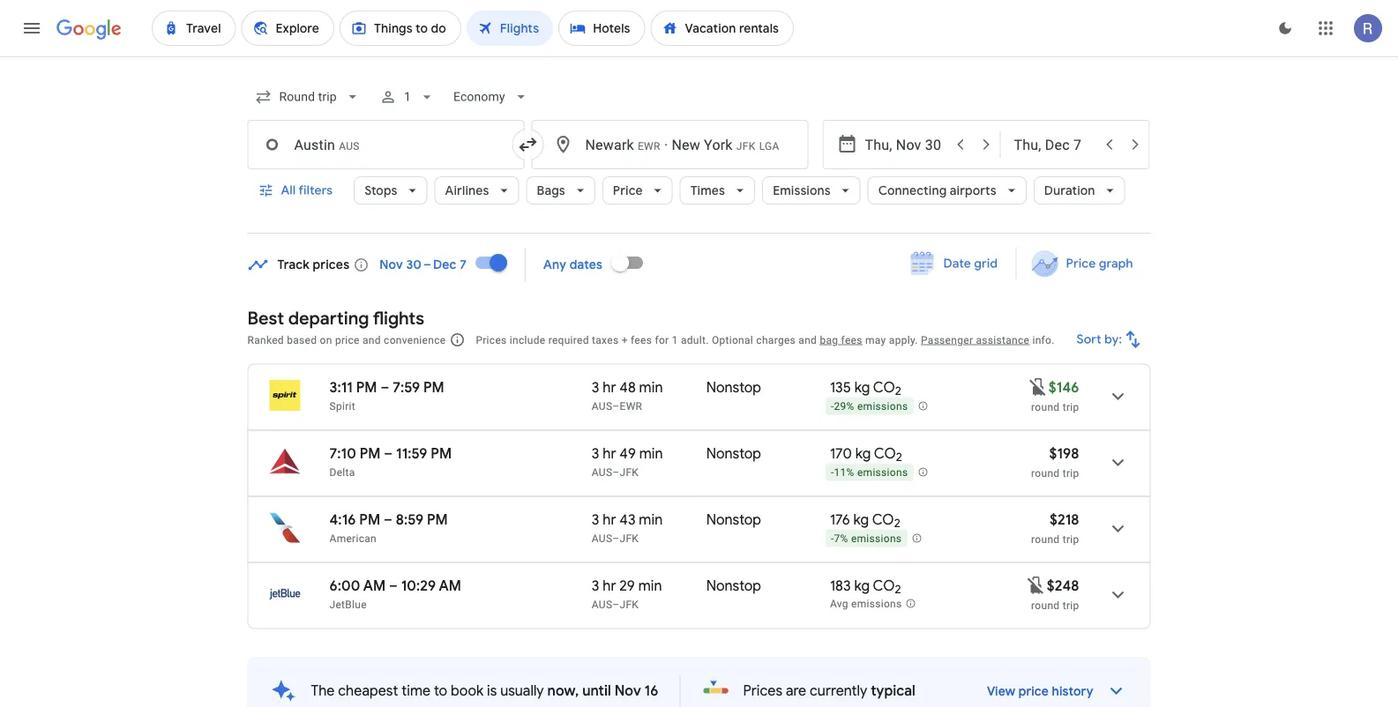 Task type: locate. For each thing, give the bounding box(es) containing it.
- down 176
[[831, 533, 835, 546]]

135
[[830, 379, 852, 397]]

4 trip from the top
[[1063, 600, 1080, 612]]

1 horizontal spatial 1
[[672, 334, 678, 346]]

min right 29
[[639, 577, 662, 595]]

trip down 198 us dollars text box
[[1063, 467, 1080, 480]]

min right 49
[[640, 445, 663, 463]]

$218 round trip
[[1032, 511, 1080, 546]]

– down 48
[[613, 400, 620, 413]]

0 horizontal spatial and
[[363, 334, 381, 346]]

and
[[363, 334, 381, 346], [799, 334, 817, 346]]

1 horizontal spatial nov
[[615, 682, 641, 700]]

best departing flights
[[248, 307, 425, 330]]

is
[[487, 682, 497, 700]]

0 horizontal spatial nov
[[380, 257, 403, 273]]

kg for 183
[[855, 577, 870, 595]]

nonstop flight. element for 3 hr 43 min
[[707, 511, 762, 532]]

3 nonstop flight. element from the top
[[707, 511, 762, 532]]

cheapest
[[338, 682, 398, 700]]

aus inside 3 hr 49 min aus – jfk
[[592, 466, 613, 479]]

price for price graph
[[1066, 256, 1096, 272]]

2 inside 183 kg co 2
[[896, 583, 902, 598]]

this price for this flight doesn't include overhead bin access. if you need a carry-on bag, use the bags filter to update prices. image down $218 round trip
[[1026, 575, 1047, 596]]

fees right '+'
[[631, 334, 652, 346]]

– down 43
[[613, 533, 620, 545]]

york
[[704, 136, 733, 153]]

1 trip from the top
[[1063, 401, 1080, 414]]

1 nonstop flight. element from the top
[[707, 379, 762, 399]]

1 button
[[372, 76, 443, 118]]

1 round from the top
[[1032, 401, 1060, 414]]

and down 'flights'
[[363, 334, 381, 346]]

4:16
[[330, 511, 356, 529]]

0 vertical spatial prices
[[476, 334, 507, 346]]

3 - from the top
[[831, 533, 835, 546]]

1 am from the left
[[363, 577, 386, 595]]

0 vertical spatial price
[[613, 183, 643, 199]]

2 inside '170 kg co 2'
[[897, 450, 903, 465]]

jfk
[[620, 466, 639, 479], [620, 533, 639, 545], [620, 599, 639, 611]]

bags button
[[527, 169, 596, 212]]

the cheapest time to book is usually now, until nov 16
[[311, 682, 659, 700]]

nonstop for 3 hr 29 min
[[707, 577, 762, 595]]

total duration 3 hr 49 min. element
[[592, 445, 707, 466]]

jfk down 43
[[620, 533, 639, 545]]

hr left 49
[[603, 445, 617, 463]]

4 hr from the top
[[603, 577, 617, 595]]

- for 170
[[831, 467, 835, 479]]

hr inside 3 hr 29 min aus – jfk
[[603, 577, 617, 595]]

1 vertical spatial -
[[831, 467, 835, 479]]

jetblue
[[330, 599, 367, 611]]

aus for 3 hr 48 min
[[592, 400, 613, 413]]

3 aus from the top
[[592, 533, 613, 545]]

None text field
[[532, 120, 809, 169]]

3 trip from the top
[[1063, 534, 1080, 546]]

aus left ewr
[[592, 400, 613, 413]]

7
[[460, 257, 467, 273]]

airports
[[950, 183, 997, 199]]

kg inside 183 kg co 2
[[855, 577, 870, 595]]

pm
[[356, 379, 377, 397], [424, 379, 445, 397], [360, 445, 381, 463], [431, 445, 452, 463], [360, 511, 381, 529], [427, 511, 448, 529]]

0 horizontal spatial am
[[363, 577, 386, 595]]

kg inside the 176 kg co 2
[[854, 511, 870, 529]]

kg up -7% emissions
[[854, 511, 870, 529]]

1 vertical spatial jfk
[[620, 533, 639, 545]]

2 aus from the top
[[592, 466, 613, 479]]

emissions
[[858, 401, 909, 413], [858, 467, 909, 479], [852, 533, 902, 546], [852, 599, 902, 611]]

co inside the 135 kg co 2
[[874, 379, 896, 397]]

1 vertical spatial round trip
[[1032, 600, 1080, 612]]

jfk down 49
[[620, 466, 639, 479]]

1 horizontal spatial prices
[[744, 682, 783, 700]]

4 3 from the top
[[592, 577, 600, 595]]

3 hr from the top
[[603, 511, 617, 529]]

aus
[[592, 400, 613, 413], [592, 466, 613, 479], [592, 533, 613, 545], [592, 599, 613, 611]]

– left 11:59
[[384, 445, 393, 463]]

2 jfk from the top
[[620, 533, 639, 545]]

min for 3 hr 43 min
[[639, 511, 663, 529]]

co up avg emissions on the bottom right of the page
[[873, 577, 896, 595]]

1 horizontal spatial am
[[439, 577, 462, 595]]

4 round from the top
[[1032, 600, 1060, 612]]

nonstop flight. element
[[707, 379, 762, 399], [707, 445, 762, 466], [707, 511, 762, 532], [707, 577, 762, 598]]

1 vertical spatial nov
[[615, 682, 641, 700]]

4 aus from the top
[[592, 599, 613, 611]]

kg inside the 135 kg co 2
[[855, 379, 871, 397]]

None field
[[248, 81, 369, 113], [446, 81, 537, 113], [248, 81, 369, 113], [446, 81, 537, 113]]

+
[[622, 334, 628, 346]]

- for 176
[[831, 533, 835, 546]]

3 left 43
[[592, 511, 600, 529]]

kg inside '170 kg co 2'
[[856, 445, 871, 463]]

7%
[[835, 533, 849, 546]]

1 vertical spatial price
[[1019, 684, 1050, 700]]

Departure time: 3:11 PM. text field
[[330, 379, 377, 397]]

3 left 48
[[592, 379, 600, 397]]

main menu image
[[21, 18, 42, 39]]

nonstop for 3 hr 43 min
[[707, 511, 762, 529]]

1 3 from the top
[[592, 379, 600, 397]]

2 nonstop from the top
[[707, 445, 762, 463]]

– inside 3 hr 49 min aus – jfk
[[613, 466, 620, 479]]

co inside 183 kg co 2
[[873, 577, 896, 595]]

include
[[510, 334, 546, 346]]

min inside '3 hr 43 min aus – jfk'
[[639, 511, 663, 529]]

3 for 3 hr 49 min
[[592, 445, 600, 463]]

round inside $198 round trip
[[1032, 467, 1060, 480]]

price button
[[603, 169, 673, 212]]

3 inside 3 hr 29 min aus – jfk
[[592, 577, 600, 595]]

this price for this flight doesn't include overhead bin access. if you need a carry-on bag, use the bags filter to update prices. image down the assistance
[[1028, 377, 1049, 398]]

1 nonstop from the top
[[707, 379, 762, 397]]

49
[[620, 445, 636, 463]]

nov
[[380, 257, 403, 273], [615, 682, 641, 700]]

7:10 pm – 11:59 pm delta
[[330, 445, 452, 479]]

3 hr 49 min aus – jfk
[[592, 445, 663, 479]]

$248
[[1047, 577, 1080, 595]]

co up -29% emissions
[[874, 379, 896, 397]]

3 for 3 hr 48 min
[[592, 379, 600, 397]]

176
[[830, 511, 851, 529]]

3 round from the top
[[1032, 534, 1060, 546]]

prices
[[476, 334, 507, 346], [744, 682, 783, 700]]

nov left 16
[[615, 682, 641, 700]]

– left the 10:29
[[389, 577, 398, 595]]

stops button
[[354, 169, 428, 212]]

am right 6:00
[[363, 577, 386, 595]]

None text field
[[248, 120, 525, 169]]

jfk for 43
[[620, 533, 639, 545]]

this price for this flight doesn't include overhead bin access. if you need a carry-on bag, use the bags filter to update prices. image for $146
[[1028, 377, 1049, 398]]

kg up '-11% emissions'
[[856, 445, 871, 463]]

trip inside $198 round trip
[[1063, 467, 1080, 480]]

0 vertical spatial nov
[[380, 257, 403, 273]]

4 nonstop flight. element from the top
[[707, 577, 762, 598]]

track prices
[[278, 257, 350, 273]]

connecting airports
[[879, 183, 997, 199]]

aus down total duration 3 hr 49 min. element
[[592, 466, 613, 479]]

hr inside 3 hr 48 min aus – ewr
[[603, 379, 617, 397]]

3 jfk from the top
[[620, 599, 639, 611]]

– inside 4:16 pm – 8:59 pm american
[[384, 511, 393, 529]]

co inside '170 kg co 2'
[[875, 445, 897, 463]]

– down 29
[[613, 599, 620, 611]]

nov 30 – dec 7
[[380, 257, 467, 273]]

round down the $218
[[1032, 534, 1060, 546]]

0 vertical spatial round trip
[[1032, 401, 1080, 414]]

2 round trip from the top
[[1032, 600, 1080, 612]]

3 inside 3 hr 49 min aus – jfk
[[592, 445, 600, 463]]

2 hr from the top
[[603, 445, 617, 463]]

prices for prices include required taxes + fees for 1 adult. optional charges and bag fees may apply. passenger assistance
[[476, 334, 507, 346]]

price left graph
[[1066, 256, 1096, 272]]

16
[[645, 682, 659, 700]]

2 up avg emissions on the bottom right of the page
[[896, 583, 902, 598]]

pm right 11:59
[[431, 445, 452, 463]]

prices include required taxes + fees for 1 adult. optional charges and bag fees may apply. passenger assistance
[[476, 334, 1030, 346]]

- down 170
[[831, 467, 835, 479]]

delta
[[330, 466, 355, 479]]

2 - from the top
[[831, 467, 835, 479]]

airlines button
[[435, 169, 519, 212]]

3 hr 29 min aus – jfk
[[592, 577, 662, 611]]

leaves austin-bergstrom international airport at 7:10 pm on thursday, november 30 and arrives at john f. kennedy international airport at 11:59 pm on thursday, november 30. element
[[330, 445, 452, 463]]

sort
[[1077, 332, 1102, 348]]

min for 3 hr 48 min
[[640, 379, 663, 397]]

2 trip from the top
[[1063, 467, 1080, 480]]

0 horizontal spatial 1
[[404, 90, 411, 104]]

price inside popup button
[[613, 183, 643, 199]]

Arrival time: 10:29 AM. text field
[[401, 577, 462, 595]]

optional
[[712, 334, 754, 346]]

0 horizontal spatial price
[[335, 334, 360, 346]]

–
[[381, 379, 390, 397], [613, 400, 620, 413], [384, 445, 393, 463], [613, 466, 620, 479], [384, 511, 393, 529], [613, 533, 620, 545], [389, 577, 398, 595], [613, 599, 620, 611]]

0 vertical spatial 1
[[404, 90, 411, 104]]

hr left 43
[[603, 511, 617, 529]]

ewr
[[620, 400, 643, 413]]

248 US dollars text field
[[1047, 577, 1080, 595]]

kg up avg emissions on the bottom right of the page
[[855, 577, 870, 595]]

0 vertical spatial jfk
[[620, 466, 639, 479]]

aus down total duration 3 hr 29 min. element
[[592, 599, 613, 611]]

hr inside '3 hr 43 min aus – jfk'
[[603, 511, 617, 529]]

3 hr 48 min aus – ewr
[[592, 379, 663, 413]]

1 hr from the top
[[603, 379, 617, 397]]

– left 7:59
[[381, 379, 390, 397]]

1 fees from the left
[[631, 334, 652, 346]]

history
[[1053, 684, 1094, 700]]

hr left 29
[[603, 577, 617, 595]]

0 vertical spatial price
[[335, 334, 360, 346]]

1 inside popup button
[[404, 90, 411, 104]]

3 nonstop from the top
[[707, 511, 762, 529]]

and left bag
[[799, 334, 817, 346]]

price down newark
[[613, 183, 643, 199]]

Departure time: 4:16 PM. text field
[[330, 511, 381, 529]]

min inside 3 hr 29 min aus – jfk
[[639, 577, 662, 595]]

2 up -7% emissions
[[895, 517, 901, 532]]

new
[[672, 136, 701, 153]]

emissions down the 135 kg co 2
[[858, 401, 909, 413]]

date grid button
[[898, 248, 1013, 280]]

jfk inside 3 hr 29 min aus – jfk
[[620, 599, 639, 611]]

3 left 49
[[592, 445, 600, 463]]

co for 135
[[874, 379, 896, 397]]

2 for 135
[[896, 384, 902, 399]]

hr left 48
[[603, 379, 617, 397]]

Arrival time: 11:59 PM. text field
[[396, 445, 452, 463]]

1 vertical spatial prices
[[744, 682, 783, 700]]

co up -7% emissions
[[873, 511, 895, 529]]

1 aus from the top
[[592, 400, 613, 413]]

price right view
[[1019, 684, 1050, 700]]

1 horizontal spatial price
[[1066, 256, 1096, 272]]

prices left are
[[744, 682, 783, 700]]

Arrival time: 7:59 PM. text field
[[393, 379, 445, 397]]

fees right bag
[[842, 334, 863, 346]]

round trip down $248
[[1032, 600, 1080, 612]]

by:
[[1105, 332, 1123, 348]]

1 jfk from the top
[[620, 466, 639, 479]]

2 vertical spatial jfk
[[620, 599, 639, 611]]

min inside 3 hr 48 min aus – ewr
[[640, 379, 663, 397]]

none search field containing newark
[[248, 76, 1151, 234]]

- down the 135
[[831, 401, 835, 413]]

book
[[451, 682, 484, 700]]

on
[[320, 334, 332, 346]]

jfk down 29
[[620, 599, 639, 611]]

min for 3 hr 49 min
[[640, 445, 663, 463]]

flight details. leaves austin-bergstrom international airport at 4:16 pm on thursday, november 30 and arrives at john f. kennedy international airport at 8:59 pm on thursday, november 30. image
[[1098, 508, 1140, 550]]

min inside 3 hr 49 min aus – jfk
[[640, 445, 663, 463]]

kg for 170
[[856, 445, 871, 463]]

hr inside 3 hr 49 min aus – jfk
[[603, 445, 617, 463]]

aus inside 3 hr 48 min aus – ewr
[[592, 400, 613, 413]]

round trip down $146 text field
[[1032, 401, 1080, 414]]

prices right the learn more about ranking icon at top left
[[476, 334, 507, 346]]

adult.
[[681, 334, 709, 346]]

am right the 10:29
[[439, 577, 462, 595]]

duration
[[1045, 183, 1096, 199]]

0 vertical spatial -
[[831, 401, 835, 413]]

183 kg co 2
[[830, 577, 902, 598]]

price right on
[[335, 334, 360, 346]]

price graph
[[1066, 256, 1134, 272]]

all filters button
[[248, 169, 347, 212]]

pm right 7:10
[[360, 445, 381, 463]]

assistance
[[977, 334, 1030, 346]]

6:00
[[330, 577, 360, 595]]

learn more about ranking image
[[450, 332, 465, 348]]

trip down $248 text box
[[1063, 600, 1080, 612]]

1 vertical spatial 1
[[672, 334, 678, 346]]

– down 49
[[613, 466, 620, 479]]

– inside 3 hr 48 min aus – ewr
[[613, 400, 620, 413]]

min right 48
[[640, 379, 663, 397]]

round down $146
[[1032, 401, 1060, 414]]

prices for prices are currently typical
[[744, 682, 783, 700]]

Return text field
[[1015, 121, 1096, 169]]

round down $248
[[1032, 600, 1060, 612]]

aus down total duration 3 hr 43 min. element
[[592, 533, 613, 545]]

jfk inside 3 hr 49 min aus – jfk
[[620, 466, 639, 479]]

all filters
[[281, 183, 333, 199]]

any dates
[[544, 257, 603, 273]]

co up '-11% emissions'
[[875, 445, 897, 463]]

11:59
[[396, 445, 428, 463]]

leaves austin-bergstrom international airport at 4:16 pm on thursday, november 30 and arrives at john f. kennedy international airport at 8:59 pm on thursday, november 30. element
[[330, 511, 448, 529]]

2 3 from the top
[[592, 445, 600, 463]]

$198 round trip
[[1032, 445, 1080, 480]]

1 inside best departing flights main content
[[672, 334, 678, 346]]

2 fees from the left
[[842, 334, 863, 346]]

pm right 3:11
[[356, 379, 377, 397]]

nov right learn more about tracked prices icon
[[380, 257, 403, 273]]

trip down the $218
[[1063, 534, 1080, 546]]

times
[[691, 183, 726, 199]]

1 vertical spatial price
[[1066, 256, 1096, 272]]

usually
[[501, 682, 544, 700]]

total duration 3 hr 43 min. element
[[592, 511, 707, 532]]

0 horizontal spatial price
[[613, 183, 643, 199]]

emissions down '170 kg co 2'
[[858, 467, 909, 479]]

2 up -29% emissions
[[896, 384, 902, 399]]

aus inside '3 hr 43 min aus – jfk'
[[592, 533, 613, 545]]

aus for 3 hr 43 min
[[592, 533, 613, 545]]

emissions for 170
[[858, 467, 909, 479]]

jfk inside '3 hr 43 min aus – jfk'
[[620, 533, 639, 545]]

– inside 3:11 pm – 7:59 pm spirit
[[381, 379, 390, 397]]

aus for 3 hr 29 min
[[592, 599, 613, 611]]

this price for this flight doesn't include overhead bin access. if you need a carry-on bag, use the bags filter to update prices. image
[[1028, 377, 1049, 398], [1026, 575, 1047, 596]]

0 vertical spatial this price for this flight doesn't include overhead bin access. if you need a carry-on bag, use the bags filter to update prices. image
[[1028, 377, 1049, 398]]

emissions down the 176 kg co 2
[[852, 533, 902, 546]]

2 inside the 135 kg co 2
[[896, 384, 902, 399]]

7:59
[[393, 379, 420, 397]]

3 inside 3 hr 48 min aus – ewr
[[592, 379, 600, 397]]

1 round trip from the top
[[1032, 401, 1080, 414]]

round down 198 us dollars text box
[[1032, 467, 1060, 480]]

2 inside the 176 kg co 2
[[895, 517, 901, 532]]

aus for 3 hr 49 min
[[592, 466, 613, 479]]

price inside button
[[1066, 256, 1096, 272]]

1 horizontal spatial fees
[[842, 334, 863, 346]]

1 vertical spatial this price for this flight doesn't include overhead bin access. if you need a carry-on bag, use the bags filter to update prices. image
[[1026, 575, 1047, 596]]

Arrival time: 8:59 PM. text field
[[396, 511, 448, 529]]

3 left 29
[[592, 577, 600, 595]]

airlines
[[445, 183, 489, 199]]

4 nonstop from the top
[[707, 577, 762, 595]]

min right 43
[[639, 511, 663, 529]]

avg
[[830, 599, 849, 611]]

kg up -29% emissions
[[855, 379, 871, 397]]

None search field
[[248, 76, 1151, 234]]

trip down $146 text field
[[1063, 401, 1080, 414]]

charges
[[757, 334, 796, 346]]

co inside the 176 kg co 2
[[873, 511, 895, 529]]

3 3 from the top
[[592, 511, 600, 529]]

– left 8:59
[[384, 511, 393, 529]]

0 horizontal spatial fees
[[631, 334, 652, 346]]

price graph button
[[1021, 248, 1148, 280]]

3 inside '3 hr 43 min aus – jfk'
[[592, 511, 600, 529]]

aus inside 3 hr 29 min aus – jfk
[[592, 599, 613, 611]]

2 up '-11% emissions'
[[897, 450, 903, 465]]

taxes
[[592, 334, 619, 346]]

1 horizontal spatial and
[[799, 334, 817, 346]]

Departure time: 6:00 AM. text field
[[330, 577, 386, 595]]

1 - from the top
[[831, 401, 835, 413]]

2 vertical spatial -
[[831, 533, 835, 546]]

convenience
[[384, 334, 446, 346]]

price
[[613, 183, 643, 199], [1066, 256, 1096, 272]]

2 nonstop flight. element from the top
[[707, 445, 762, 466]]

0 horizontal spatial prices
[[476, 334, 507, 346]]

2 round from the top
[[1032, 467, 1060, 480]]

emissions down 183 kg co 2 at right
[[852, 599, 902, 611]]

min for 3 hr 29 min
[[639, 577, 662, 595]]

1 horizontal spatial price
[[1019, 684, 1050, 700]]



Task type: describe. For each thing, give the bounding box(es) containing it.
3 for 3 hr 29 min
[[592, 577, 600, 595]]

– inside '3 hr 43 min aus – jfk'
[[613, 533, 620, 545]]

apply.
[[890, 334, 919, 346]]

round trip for $146
[[1032, 401, 1080, 414]]

prices
[[313, 257, 350, 273]]

find the best price region
[[248, 242, 1151, 294]]

-29% emissions
[[831, 401, 909, 413]]

date
[[944, 256, 972, 272]]

based
[[287, 334, 317, 346]]

jfk for 29
[[620, 599, 639, 611]]

connecting
[[879, 183, 947, 199]]

183
[[830, 577, 851, 595]]

emissions
[[773, 183, 831, 199]]

48
[[620, 379, 636, 397]]

·
[[665, 136, 668, 153]]

pm right 8:59
[[427, 511, 448, 529]]

7:10
[[330, 445, 356, 463]]

hr for 49
[[603, 445, 617, 463]]

kg for 135
[[855, 379, 871, 397]]

nonstop flight. element for 3 hr 49 min
[[707, 445, 762, 466]]

2 and from the left
[[799, 334, 817, 346]]

dates
[[570, 257, 603, 273]]

-11% emissions
[[831, 467, 909, 479]]

170
[[830, 445, 853, 463]]

nonstop for 3 hr 49 min
[[707, 445, 762, 463]]

3:11 pm – 7:59 pm spirit
[[330, 379, 445, 413]]

8:59
[[396, 511, 424, 529]]

required
[[549, 334, 589, 346]]

the
[[311, 682, 335, 700]]

2 for 170
[[897, 450, 903, 465]]

may
[[866, 334, 887, 346]]

for
[[655, 334, 669, 346]]

change appearance image
[[1265, 7, 1307, 49]]

135 kg co 2
[[830, 379, 902, 399]]

2 for 176
[[895, 517, 901, 532]]

3 hr 43 min aus – jfk
[[592, 511, 663, 545]]

swap origin and destination. image
[[518, 134, 539, 155]]

view price history image
[[1096, 670, 1138, 708]]

$198
[[1050, 445, 1080, 463]]

round trip for $248
[[1032, 600, 1080, 612]]

leaves austin-bergstrom international airport at 3:11 pm on thursday, november 30 and arrives at newark liberty international airport at 7:59 pm on thursday, november 30. element
[[330, 379, 445, 397]]

218 US dollars text field
[[1050, 511, 1080, 529]]

10:29
[[401, 577, 436, 595]]

pm up american
[[360, 511, 381, 529]]

total duration 3 hr 29 min. element
[[592, 577, 707, 598]]

passenger assistance button
[[921, 334, 1030, 346]]

to
[[434, 682, 448, 700]]

43
[[620, 511, 636, 529]]

-7% emissions
[[831, 533, 902, 546]]

track
[[278, 257, 310, 273]]

hr for 48
[[603, 379, 617, 397]]

30 – dec
[[406, 257, 457, 273]]

emissions for 135
[[858, 401, 909, 413]]

best departing flights main content
[[248, 242, 1151, 708]]

sort by:
[[1077, 332, 1123, 348]]

connecting airports button
[[868, 169, 1027, 212]]

nov inside find the best price region
[[380, 257, 403, 273]]

6:00 am – 10:29 am jetblue
[[330, 577, 462, 611]]

146 US dollars text field
[[1049, 379, 1080, 397]]

bag
[[820, 334, 839, 346]]

flights
[[373, 307, 425, 330]]

leaves austin-bergstrom international airport at 6:00 am on thursday, november 30 and arrives at john f. kennedy international airport at 10:29 am on thursday, november 30. element
[[330, 577, 462, 595]]

2 am from the left
[[439, 577, 462, 595]]

time
[[402, 682, 431, 700]]

ranked
[[248, 334, 284, 346]]

bag fees button
[[820, 334, 863, 346]]

$218
[[1050, 511, 1080, 529]]

total duration 3 hr 48 min. element
[[592, 379, 707, 399]]

nonstop flight. element for 3 hr 48 min
[[707, 379, 762, 399]]

$146
[[1049, 379, 1080, 397]]

hr for 29
[[603, 577, 617, 595]]

– inside 3 hr 29 min aus – jfk
[[613, 599, 620, 611]]

3:11
[[330, 379, 353, 397]]

Departure time: 7:10 PM. text field
[[330, 445, 381, 463]]

flight details. leaves austin-bergstrom international airport at 6:00 am on thursday, november 30 and arrives at john f. kennedy international airport at 10:29 am on thursday, november 30. image
[[1098, 574, 1140, 617]]

kg for 176
[[854, 511, 870, 529]]

departing
[[288, 307, 369, 330]]

newark
[[586, 136, 634, 153]]

graph
[[1099, 256, 1134, 272]]

flight details. leaves austin-bergstrom international airport at 3:11 pm on thursday, november 30 and arrives at newark liberty international airport at 7:59 pm on thursday, november 30. image
[[1098, 376, 1140, 418]]

– inside 7:10 pm – 11:59 pm delta
[[384, 445, 393, 463]]

co for 170
[[875, 445, 897, 463]]

29%
[[835, 401, 855, 413]]

29
[[620, 577, 635, 595]]

4:16 pm – 8:59 pm american
[[330, 511, 448, 545]]

jfk for 49
[[620, 466, 639, 479]]

co for 183
[[873, 577, 896, 595]]

any
[[544, 257, 567, 273]]

duration button
[[1034, 169, 1126, 212]]

flight details. leaves austin-bergstrom international airport at 7:10 pm on thursday, november 30 and arrives at john f. kennedy international airport at 11:59 pm on thursday, november 30. image
[[1098, 442, 1140, 484]]

hr for 43
[[603, 511, 617, 529]]

emissions button
[[763, 169, 861, 212]]

view
[[988, 684, 1016, 700]]

3 for 3 hr 43 min
[[592, 511, 600, 529]]

2 for 183
[[896, 583, 902, 598]]

all
[[281, 183, 296, 199]]

co for 176
[[873, 511, 895, 529]]

learn more about tracked prices image
[[353, 257, 369, 273]]

currently
[[810, 682, 868, 700]]

this price for this flight doesn't include overhead bin access. if you need a carry-on bag, use the bags filter to update prices. image for $248
[[1026, 575, 1047, 596]]

emissions for 176
[[852, 533, 902, 546]]

176 kg co 2
[[830, 511, 901, 532]]

pm right 7:59
[[424, 379, 445, 397]]

1 and from the left
[[363, 334, 381, 346]]

price for price
[[613, 183, 643, 199]]

- for 135
[[831, 401, 835, 413]]

times button
[[680, 169, 756, 212]]

date grid
[[944, 256, 999, 272]]

american
[[330, 533, 377, 545]]

nonstop for 3 hr 48 min
[[707, 379, 762, 397]]

bags
[[537, 183, 566, 199]]

nonstop flight. element for 3 hr 29 min
[[707, 577, 762, 598]]

– inside "6:00 am – 10:29 am jetblue"
[[389, 577, 398, 595]]

round inside $218 round trip
[[1032, 534, 1060, 546]]

ranked based on price and convenience
[[248, 334, 446, 346]]

170 kg co 2
[[830, 445, 903, 465]]

spirit
[[330, 400, 356, 413]]

11%
[[835, 467, 855, 479]]

filters
[[299, 183, 333, 199]]

typical
[[871, 682, 916, 700]]

trip inside $218 round trip
[[1063, 534, 1080, 546]]

Departure text field
[[865, 121, 947, 169]]

avg emissions
[[830, 599, 902, 611]]

loading results progress bar
[[0, 56, 1399, 60]]

198 US dollars text field
[[1050, 445, 1080, 463]]



Task type: vqa. For each thing, say whether or not it's contained in the screenshot.
the leftmost Nov
yes



